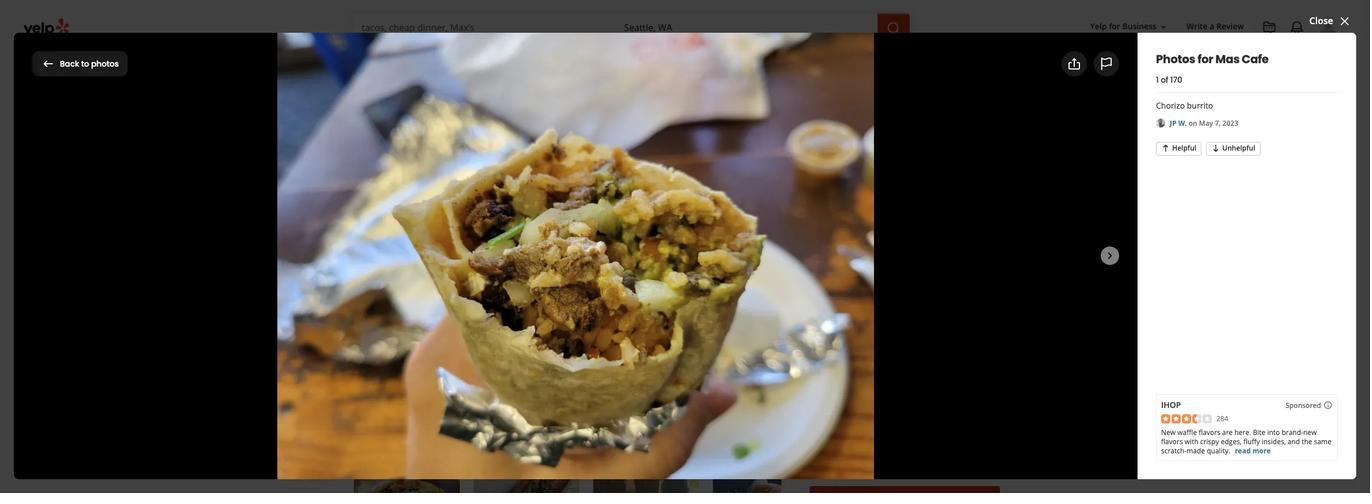 Task type: vqa. For each thing, say whether or not it's contained in the screenshot.
"More" link on the left top of the page
yes



Task type: locate. For each thing, give the bounding box(es) containing it.
2 horizontal spatial cafe
[[1242, 51, 1269, 67]]

0 horizontal spatial mas
[[117, 52, 151, 75]]

chorizo image
[[354, 462, 460, 494]]

2 horizontal spatial for
[[1198, 51, 1214, 67]]

24 chevron down v2 image inside more link
[[637, 50, 651, 64]]

new
[[1162, 428, 1176, 438]]

projects image
[[1263, 21, 1277, 35]]

24 chevron down v2 image right restaurants
[[407, 50, 421, 64]]

see hours link
[[465, 284, 509, 298]]

1 vertical spatial write
[[379, 349, 403, 363]]

with
[[1185, 438, 1199, 447]]

0 horizontal spatial tab list
[[32, 95, 405, 118]]

(138
[[475, 238, 494, 251]]

reviews)
[[496, 238, 534, 251]]

services for home services
[[465, 51, 495, 62]]

delivery left address
[[819, 458, 849, 469]]

popular
[[352, 436, 388, 450]]

write inside user actions element
[[1187, 21, 1208, 32]]

read
[[1235, 447, 1251, 457]]

next photo image
[[1104, 249, 1117, 263]]

3 24 chevron down v2 image from the left
[[637, 50, 651, 64]]

mas for outside (19)
[[117, 52, 151, 75]]

mas right to
[[117, 52, 151, 75]]

0 horizontal spatial 24 chevron down v2 image
[[407, 50, 421, 64]]

notifications image
[[1291, 21, 1304, 35]]

delivery
[[837, 425, 867, 436]]

(138 reviews) link
[[475, 238, 534, 251]]

1 horizontal spatial photos
[[1157, 51, 1196, 67]]

2 services from the left
[[549, 51, 580, 62]]

photo of mas cafe - seattle, wa, us. juice, smoothie, frap menu image
[[823, 75, 1150, 321]]

1 horizontal spatial flavors
[[1199, 428, 1221, 438]]

add
[[1081, 57, 1100, 70], [485, 349, 504, 363]]

of
[[1161, 74, 1169, 86]]

, left breakfast
[[555, 263, 557, 276]]

0 vertical spatial write
[[1187, 21, 1208, 32]]

1 services from the left
[[465, 51, 495, 62]]

photos for chorizo
[[1157, 51, 1196, 67]]

open
[[352, 284, 376, 296]]

for
[[1109, 21, 1121, 32], [1198, 51, 1214, 67], [91, 52, 113, 75]]

dishes
[[390, 436, 420, 450]]

0 horizontal spatial photos
[[32, 52, 88, 75]]

24 add photo v2 image
[[1063, 57, 1076, 71]]

add for add photo
[[485, 349, 504, 363]]

close button
[[1310, 14, 1352, 28]]

1 horizontal spatial photos
[[1102, 57, 1133, 70]]

for inside button
[[1109, 21, 1121, 32]]

1 vertical spatial add
[[485, 349, 504, 363]]

0 vertical spatial a
[[1210, 21, 1215, 32]]

may
[[1200, 118, 1214, 128]]

a for review
[[405, 349, 411, 363]]

review
[[1217, 21, 1245, 32]]

brand-
[[1282, 428, 1304, 438]]

0 horizontal spatial photos for mas cafe
[[32, 52, 192, 75]]

fluffy
[[1244, 438, 1260, 447]]

menu element
[[333, 387, 821, 494]]

24 chevron down v2 image for auto services
[[582, 50, 596, 64]]

284
[[1217, 414, 1229, 424]]

photo of mas cafe - seattle, wa, us. image
[[455, 75, 639, 321], [639, 75, 823, 321]]

24 camera v2 image
[[467, 349, 481, 363]]

1 horizontal spatial &
[[607, 263, 614, 276]]

14 chevron right outline image
[[774, 439, 782, 447]]

delivery
[[819, 384, 855, 397], [819, 458, 849, 469]]

24 arrow left v2 image
[[41, 57, 55, 71]]

0 horizontal spatial for
[[91, 52, 113, 75]]

1 vertical spatial delivery
[[819, 458, 849, 469]]

24 chevron down v2 image inside "auto services" link
[[582, 50, 596, 64]]

auto services link
[[520, 41, 605, 75]]

delivery for delivery
[[819, 384, 855, 397]]

0 horizontal spatial write
[[379, 349, 403, 363]]

mas for chorizo burrito
[[1216, 51, 1240, 67]]

insides,
[[1262, 438, 1286, 447]]

None search field
[[353, 14, 912, 41]]

1 horizontal spatial tab list
[[810, 383, 919, 406]]

24 save outline v2 image
[[626, 349, 640, 363]]

24 chevron down v2 image right auto services on the left top of page
[[582, 50, 596, 64]]

photos right to
[[91, 58, 119, 69]]

home services link
[[430, 41, 520, 75]]

services for auto services
[[549, 51, 580, 62]]

photos for outside
[[32, 52, 88, 75]]

& left brunch
[[607, 263, 614, 276]]

flavors left with
[[1162, 438, 1183, 447]]

1 delivery from the top
[[819, 384, 855, 397]]

0 horizontal spatial flavors
[[1162, 438, 1183, 447]]

24 chevron down v2 image right more
[[637, 50, 651, 64]]

write right 24 star v2 icon
[[379, 349, 403, 363]]

delivery down the "order food"
[[819, 384, 855, 397]]

ihop
[[1162, 400, 1182, 411]]

user actions element
[[1081, 14, 1355, 85]]

0 vertical spatial delivery
[[819, 384, 855, 397]]

0 vertical spatial add
[[1081, 57, 1100, 70]]

services
[[465, 51, 495, 62], [549, 51, 580, 62]]

cafe
[[1242, 51, 1269, 67], [154, 52, 192, 75], [416, 195, 482, 233]]

share button
[[547, 344, 612, 369]]

tab list
[[32, 95, 405, 118], [810, 383, 919, 406]]

6:30
[[380, 284, 399, 296]]

1 horizontal spatial for
[[1109, 21, 1121, 32]]

open 6:30 am - 4:00 pm
[[352, 284, 458, 296]]

(19)
[[318, 95, 334, 108]]

order food
[[810, 353, 873, 370]]

3.5 star rating image
[[1162, 415, 1212, 424]]

0 horizontal spatial photos
[[91, 58, 119, 69]]

yelp for business button
[[1086, 16, 1173, 37]]

24 chevron down v2 image
[[407, 50, 421, 64], [582, 50, 596, 64], [637, 50, 651, 64]]

burrito
[[1187, 100, 1214, 111]]

add photos link
[[1053, 51, 1143, 76]]

breakfast
[[559, 263, 604, 276]]

a left review on the left bottom of the page
[[405, 349, 411, 363]]

1 horizontal spatial a
[[1210, 21, 1215, 32]]

write a review
[[379, 349, 443, 363]]

24 star v2 image
[[361, 349, 375, 363]]

1 vertical spatial a
[[405, 349, 411, 363]]

add left 24 flag v2 icon
[[1081, 57, 1100, 70]]

24 chevron down v2 image inside "restaurants" link
[[407, 50, 421, 64]]

flavors
[[1199, 428, 1221, 438], [1162, 438, 1183, 447]]

24 chevron down v2 image for restaurants
[[407, 50, 421, 64]]

unclaimed
[[352, 263, 401, 276]]

170
[[1171, 74, 1183, 86]]

1 vertical spatial tab list
[[810, 383, 919, 406]]

0 horizontal spatial &
[[485, 263, 492, 276]]

a left the review on the top right of page
[[1210, 21, 1215, 32]]

1 horizontal spatial ,
[[555, 263, 557, 276]]

bite
[[1254, 428, 1266, 438]]

business categories element
[[351, 41, 1339, 75]]

2 delivery from the top
[[819, 458, 849, 469]]

add right 24 camera v2 image
[[485, 349, 504, 363]]

0 vertical spatial tab list
[[32, 95, 405, 118]]

1 horizontal spatial cafe
[[416, 195, 482, 233]]

0 horizontal spatial cafe
[[154, 52, 192, 75]]

for down write a review link on the right of page
[[1198, 51, 1214, 67]]

0 horizontal spatial ,
[[511, 263, 514, 276]]

view full menu
[[700, 437, 769, 450]]

mas down the review on the top right of page
[[1216, 51, 1240, 67]]

delivery for delivery address
[[819, 458, 849, 469]]

1 24 chevron down v2 image from the left
[[407, 50, 421, 64]]

16 info v2 image
[[1324, 401, 1333, 410]]

24 share v2 image
[[1068, 57, 1082, 71]]

unclaimed link
[[352, 263, 401, 276]]

write left the review on the top right of page
[[1187, 21, 1208, 32]]

are
[[1223, 428, 1233, 438]]

add photo
[[485, 349, 533, 363]]

services left 24 chevron down v2 icon
[[465, 51, 495, 62]]

1 & from the left
[[485, 263, 492, 276]]

breakfast & brunch link
[[559, 263, 649, 276]]

fee
[[869, 425, 880, 436]]

home services
[[440, 51, 495, 62]]

photos down yelp for business
[[1102, 57, 1133, 70]]

back to photos
[[60, 58, 119, 69]]

2 24 chevron down v2 image from the left
[[582, 50, 596, 64]]

, left the mexican link at the bottom left of the page
[[511, 263, 514, 276]]

2 horizontal spatial 24 chevron down v2 image
[[637, 50, 651, 64]]

2023
[[1223, 118, 1239, 128]]

add for add photos
[[1081, 57, 1100, 70]]

1 horizontal spatial photos for mas cafe
[[1157, 51, 1269, 67]]

24 flag v2 image
[[1100, 57, 1114, 71]]

for right yelp
[[1109, 21, 1121, 32]]

4.8 (138 reviews)
[[460, 238, 534, 251]]

into
[[1268, 428, 1280, 438]]

write
[[1187, 21, 1208, 32], [379, 349, 403, 363]]

1 photo of mas cafe - seattle, wa, us. image from the left
[[455, 75, 639, 321]]

0 horizontal spatial a
[[405, 349, 411, 363]]

,
[[511, 263, 514, 276], [555, 263, 557, 276]]

0 horizontal spatial add
[[485, 349, 504, 363]]

auto
[[530, 51, 547, 62]]

for right to
[[91, 52, 113, 75]]

read more
[[1235, 447, 1271, 457]]

2 horizontal spatial mas
[[1216, 51, 1240, 67]]

1 horizontal spatial add
[[1081, 57, 1100, 70]]

am
[[401, 284, 416, 296]]

read more link
[[1235, 447, 1271, 457]]

& left tea
[[485, 263, 492, 276]]

photo of mas cafe - seattle, wa, us. chorizo burrito image
[[128, 75, 455, 321]]

Search photos text field
[[1150, 52, 1338, 75]]

write a review link
[[1182, 16, 1249, 37]]

menu
[[352, 406, 384, 423]]

4.8 star rating image
[[352, 235, 453, 254]]

jp w. on may 7, 2023
[[1170, 118, 1239, 128]]

0 horizontal spatial services
[[465, 51, 495, 62]]

flavors left "are" on the bottom of the page
[[1199, 428, 1221, 438]]

1 horizontal spatial 24 chevron down v2 image
[[582, 50, 596, 64]]

1 of 170
[[1157, 74, 1183, 86]]

services right 'auto' on the left of page
[[549, 51, 580, 62]]

$$
[[428, 263, 438, 276]]

photos for mas cafe
[[1157, 51, 1269, 67], [32, 52, 192, 75]]

1 horizontal spatial services
[[549, 51, 580, 62]]

1 horizontal spatial write
[[1187, 21, 1208, 32]]

mas up the 4.8 star rating image
[[352, 195, 411, 233]]

restaurants link
[[351, 41, 430, 75]]

made
[[1187, 447, 1206, 457]]

yelp for business
[[1091, 21, 1157, 32]]



Task type: describe. For each thing, give the bounding box(es) containing it.
search image
[[887, 21, 901, 35]]

quality.
[[1207, 447, 1231, 457]]

for for chorizo burrito
[[1198, 51, 1214, 67]]

$1.49+ delivery fee
[[810, 425, 880, 436]]

save button
[[616, 344, 677, 369]]

2 , from the left
[[555, 263, 557, 276]]

16 nothelpful v2 image
[[1212, 144, 1221, 153]]

24 chevron down v2 image for more
[[637, 50, 651, 64]]

edit
[[661, 266, 674, 275]]

24 share v2 image
[[557, 349, 571, 363]]

tab list containing outside (19)
[[32, 95, 405, 118]]

delivery tab panel
[[810, 406, 919, 411]]

w.
[[1179, 118, 1187, 128]]

view full menu link
[[700, 437, 782, 450]]

more
[[1253, 447, 1271, 457]]

chorizo burrito
[[1157, 100, 1214, 111]]

2 & from the left
[[607, 263, 614, 276]]

same
[[1315, 438, 1332, 447]]

(16)
[[380, 95, 396, 108]]

more link
[[605, 41, 660, 75]]

jp
[[1170, 118, 1177, 128]]

outside
[[281, 95, 316, 108]]

see
[[470, 285, 482, 295]]

edges,
[[1221, 438, 1242, 447]]

mas cafe
[[352, 195, 482, 233]]

16 exclamation v2 image
[[403, 265, 413, 274]]

16 helpful v2 image
[[1162, 144, 1171, 153]]

the
[[1302, 438, 1313, 447]]

16 chevron down v2 image
[[1159, 22, 1169, 31]]

mexican link
[[516, 263, 555, 276]]

add photo link
[[457, 344, 543, 369]]

back
[[60, 58, 79, 69]]

more
[[615, 51, 635, 62]]

add photos
[[1081, 57, 1133, 70]]

cafe for chorizo burrito
[[1242, 51, 1269, 67]]

tab list containing delivery
[[810, 383, 919, 406]]

crispy
[[1201, 438, 1220, 447]]

outside (19)
[[281, 95, 334, 108]]

takeout
[[874, 384, 910, 397]]

share
[[576, 349, 602, 363]]

here.
[[1235, 428, 1252, 438]]

2 photo of mas cafe - seattle, wa, us. image from the left
[[639, 75, 823, 321]]

food
[[845, 353, 873, 370]]

write for write a review
[[1187, 21, 1208, 32]]

jp w. link
[[1170, 118, 1189, 128]]

write a review link
[[352, 344, 453, 369]]

to
[[81, 58, 89, 69]]

drink (16)
[[353, 95, 396, 108]]

menu
[[742, 437, 769, 450]]

delivery address
[[819, 458, 881, 469]]

mexican
[[516, 263, 555, 276]]

sponsored
[[1286, 401, 1322, 411]]

order
[[810, 353, 842, 370]]

photo of mas cafe - seattle, wa, us. breakfast menu image
[[1150, 75, 1371, 321]]

$1.49+
[[810, 425, 835, 436]]

write a review
[[1187, 21, 1245, 32]]

unhelpful button
[[1207, 142, 1261, 156]]

new
[[1304, 428, 1317, 438]]

photo
[[506, 349, 533, 363]]

-
[[418, 284, 421, 296]]

24 close v2 image
[[1338, 14, 1352, 28]]

24 chevron down v2 image
[[497, 50, 511, 64]]

restaurants
[[360, 51, 405, 62]]

photos for mas cafe for outside (19)
[[32, 52, 192, 75]]

huli huli sandwich image
[[474, 462, 580, 494]]

full
[[725, 437, 740, 450]]

avocado egg sandwich image
[[713, 462, 819, 494]]

address
[[851, 458, 881, 469]]

view
[[700, 437, 722, 450]]

edit button
[[656, 264, 679, 278]]

scratch-
[[1162, 447, 1187, 457]]

home
[[440, 51, 462, 62]]

save
[[645, 349, 667, 363]]

back to photos button
[[32, 51, 128, 76]]

coffee & tea link
[[454, 263, 511, 276]]

write for write a review
[[379, 349, 403, 363]]

hours
[[484, 285, 503, 295]]

for for outside (19)
[[91, 52, 113, 75]]

close
[[1310, 15, 1334, 27]]

new waffle flavors are here. bite into brand-new flavors with crispy edges, fluffy insides, and the same scratch-made quality.
[[1162, 428, 1332, 457]]

4:00
[[424, 284, 442, 296]]

ihop link
[[1162, 400, 1182, 411]]

photos for mas cafe for chorizo burrito
[[1157, 51, 1269, 67]]

unhelpful
[[1223, 144, 1256, 153]]

review
[[414, 349, 443, 363]]

waffle
[[1178, 428, 1197, 438]]

1 horizontal spatial mas
[[352, 195, 411, 233]]

chorizo
[[1157, 100, 1185, 111]]

cafe for outside (19)
[[154, 52, 192, 75]]

and
[[1288, 438, 1301, 447]]

a for review
[[1210, 21, 1215, 32]]

photos inside button
[[91, 58, 119, 69]]

see hours
[[470, 285, 503, 295]]

auto services
[[530, 51, 580, 62]]

4.8
[[460, 238, 473, 251]]

1 , from the left
[[511, 263, 514, 276]]

pm
[[444, 284, 458, 296]]

carne asada image
[[594, 462, 699, 494]]



